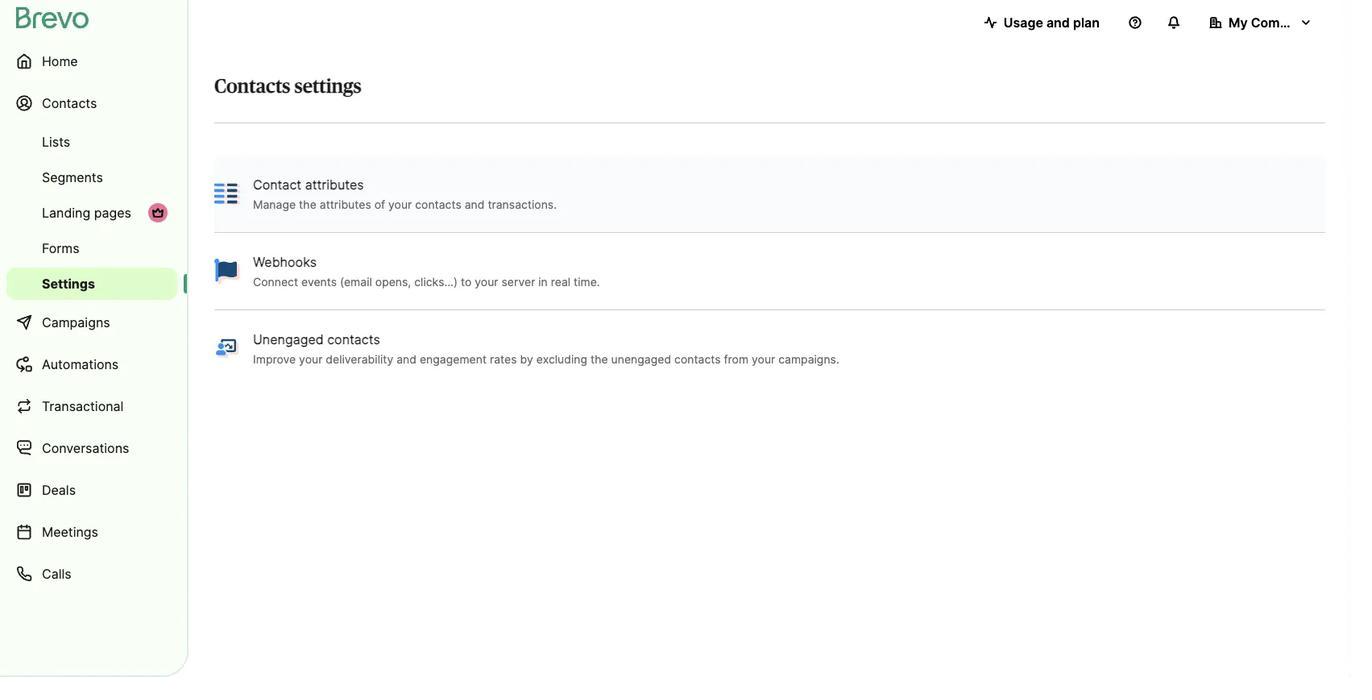 Task type: vqa. For each thing, say whether or not it's contained in the screenshot.
COMPANY
yes



Task type: describe. For each thing, give the bounding box(es) containing it.
calls link
[[6, 555, 177, 593]]

from
[[724, 352, 749, 366]]

manage
[[253, 197, 296, 211]]

automations
[[42, 356, 119, 372]]

2 horizontal spatial contacts
[[675, 352, 721, 366]]

settings
[[295, 77, 362, 97]]

contacts link
[[6, 84, 177, 123]]

clicks…)
[[415, 275, 458, 288]]

my company
[[1229, 15, 1311, 30]]

campaigns link
[[6, 303, 177, 342]]

campaigns.
[[779, 352, 840, 366]]

my company button
[[1197, 6, 1326, 39]]

deals
[[42, 482, 76, 498]]

unengaged contacts improve your deliverability and engagement rates by excluding the unengaged contacts from your campaigns.
[[253, 331, 840, 366]]

segments link
[[6, 161, 177, 193]]

plan
[[1074, 15, 1100, 30]]

transactional link
[[6, 387, 177, 426]]

meetings
[[42, 524, 98, 540]]

webhooks
[[253, 254, 317, 269]]

home
[[42, 53, 78, 69]]

settings
[[42, 276, 95, 291]]

by
[[520, 352, 533, 366]]

lists
[[42, 134, 70, 150]]

opens,
[[375, 275, 411, 288]]

landing pages link
[[6, 197, 177, 229]]

deliverability
[[326, 352, 394, 366]]

rates
[[490, 352, 517, 366]]

your right from
[[752, 352, 776, 366]]

transactional
[[42, 398, 124, 414]]

in
[[539, 275, 548, 288]]

my
[[1229, 15, 1248, 30]]

transactions.
[[488, 197, 557, 211]]

contact attributes manage the attributes of your contacts and transactions.
[[253, 176, 557, 211]]

unengaged
[[611, 352, 672, 366]]

real
[[551, 275, 571, 288]]

company
[[1252, 15, 1311, 30]]

contacts settings
[[214, 77, 362, 97]]

contacts inside contact attributes manage the attributes of your contacts and transactions.
[[415, 197, 462, 211]]

forms
[[42, 240, 79, 256]]

and inside contact attributes manage the attributes of your contacts and transactions.
[[465, 197, 485, 211]]

left___rvooi image
[[152, 206, 164, 219]]

forms link
[[6, 232, 177, 264]]

home link
[[6, 42, 177, 81]]



Task type: locate. For each thing, give the bounding box(es) containing it.
landing
[[42, 205, 90, 220]]

your inside contact attributes manage the attributes of your contacts and transactions.
[[389, 197, 412, 211]]

(email
[[340, 275, 372, 288]]

and inside "unengaged contacts improve your deliverability and engagement rates by excluding the unengaged contacts from your campaigns."
[[397, 352, 417, 366]]

contacts left from
[[675, 352, 721, 366]]

0 vertical spatial contacts
[[415, 197, 462, 211]]

and left the engagement
[[397, 352, 417, 366]]

settings link
[[6, 268, 177, 300]]

usage and plan
[[1004, 15, 1100, 30]]

your right of
[[389, 197, 412, 211]]

2 horizontal spatial and
[[1047, 15, 1070, 30]]

events
[[301, 275, 337, 288]]

server
[[502, 275, 536, 288]]

excluding
[[537, 352, 588, 366]]

1 horizontal spatial contacts
[[214, 77, 290, 97]]

of
[[375, 197, 385, 211]]

and left the plan
[[1047, 15, 1070, 30]]

1 vertical spatial attributes
[[320, 197, 371, 211]]

contacts
[[415, 197, 462, 211], [327, 331, 380, 347], [675, 352, 721, 366]]

0 horizontal spatial contacts
[[327, 331, 380, 347]]

0 horizontal spatial the
[[299, 197, 317, 211]]

and inside button
[[1047, 15, 1070, 30]]

the
[[299, 197, 317, 211], [591, 352, 608, 366]]

usage and plan button
[[972, 6, 1113, 39]]

0 horizontal spatial and
[[397, 352, 417, 366]]

contacts left settings
[[214, 77, 290, 97]]

time.
[[574, 275, 600, 288]]

unengaged
[[253, 331, 324, 347]]

attributes right contact
[[305, 176, 364, 192]]

calls
[[42, 566, 71, 582]]

your
[[389, 197, 412, 211], [475, 275, 499, 288], [299, 352, 323, 366], [752, 352, 776, 366]]

usage
[[1004, 15, 1044, 30]]

contacts
[[214, 77, 290, 97], [42, 95, 97, 111]]

automations link
[[6, 345, 177, 384]]

your right "to"
[[475, 275, 499, 288]]

connect
[[253, 275, 298, 288]]

contacts up "lists"
[[42, 95, 97, 111]]

contacts right of
[[415, 197, 462, 211]]

engagement
[[420, 352, 487, 366]]

contacts for contacts settings
[[214, 77, 290, 97]]

0 vertical spatial the
[[299, 197, 317, 211]]

2 vertical spatial and
[[397, 352, 417, 366]]

the inside "unengaged contacts improve your deliverability and engagement rates by excluding the unengaged contacts from your campaigns."
[[591, 352, 608, 366]]

0 vertical spatial attributes
[[305, 176, 364, 192]]

1 vertical spatial contacts
[[327, 331, 380, 347]]

0 horizontal spatial contacts
[[42, 95, 97, 111]]

lists link
[[6, 126, 177, 158]]

conversations
[[42, 440, 129, 456]]

pages
[[94, 205, 131, 220]]

segments
[[42, 169, 103, 185]]

the right excluding
[[591, 352, 608, 366]]

your down unengaged
[[299, 352, 323, 366]]

deals link
[[6, 471, 177, 509]]

1 horizontal spatial and
[[465, 197, 485, 211]]

and
[[1047, 15, 1070, 30], [465, 197, 485, 211], [397, 352, 417, 366]]

1 horizontal spatial contacts
[[415, 197, 462, 211]]

the inside contact attributes manage the attributes of your contacts and transactions.
[[299, 197, 317, 211]]

the right manage
[[299, 197, 317, 211]]

webhooks connect events (email opens, clicks…) to your server in real time.
[[253, 254, 600, 288]]

improve
[[253, 352, 296, 366]]

attributes
[[305, 176, 364, 192], [320, 197, 371, 211]]

conversations link
[[6, 429, 177, 468]]

and left transactions.
[[465, 197, 485, 211]]

contact
[[253, 176, 302, 192]]

campaigns
[[42, 314, 110, 330]]

1 horizontal spatial the
[[591, 352, 608, 366]]

0 vertical spatial and
[[1047, 15, 1070, 30]]

your inside webhooks connect events (email opens, clicks…) to your server in real time.
[[475, 275, 499, 288]]

landing pages
[[42, 205, 131, 220]]

meetings link
[[6, 513, 177, 551]]

contacts up "deliverability"
[[327, 331, 380, 347]]

attributes left of
[[320, 197, 371, 211]]

to
[[461, 275, 472, 288]]

1 vertical spatial the
[[591, 352, 608, 366]]

2 vertical spatial contacts
[[675, 352, 721, 366]]

1 vertical spatial and
[[465, 197, 485, 211]]

contacts for contacts
[[42, 95, 97, 111]]



